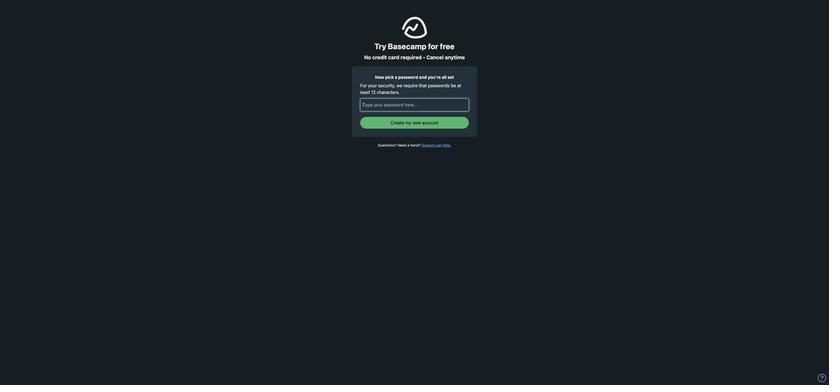 Task type: describe. For each thing, give the bounding box(es) containing it.
that
[[419, 83, 427, 88]]

passwords
[[428, 83, 450, 88]]

characters.
[[377, 90, 400, 95]]

password
[[398, 75, 418, 80]]

we
[[397, 83, 402, 88]]

•
[[423, 54, 425, 61]]

security,
[[378, 83, 395, 88]]

questions?
[[378, 143, 397, 148]]

card
[[388, 54, 400, 61]]

at
[[457, 83, 461, 88]]

a for password
[[395, 75, 397, 80]]

no
[[364, 54, 371, 61]]

now pick a password and you're all set
[[375, 75, 454, 80]]

basecamp
[[388, 42, 427, 51]]

for your security, we require that passwords be at least 12 characters.
[[360, 83, 461, 95]]

set
[[448, 75, 454, 80]]

Type your password here… password field
[[360, 99, 469, 111]]

can
[[436, 143, 442, 148]]

credit
[[372, 54, 387, 61]]

try basecamp for free
[[375, 42, 455, 51]]

and
[[419, 75, 427, 80]]

for
[[360, 83, 367, 88]]

least
[[360, 90, 370, 95]]

be
[[451, 83, 456, 88]]

required
[[401, 54, 422, 61]]

free
[[440, 42, 455, 51]]



Task type: locate. For each thing, give the bounding box(es) containing it.
0 vertical spatial a
[[395, 75, 397, 80]]

try
[[375, 42, 386, 51]]

0 horizontal spatial a
[[395, 75, 397, 80]]

for
[[428, 42, 438, 51]]

pick
[[385, 75, 394, 80]]

12
[[371, 90, 376, 95]]

need
[[398, 143, 407, 148]]

a for hand?
[[408, 143, 410, 148]]

require
[[404, 83, 418, 88]]

hand?
[[411, 143, 421, 148]]

a right "pick"
[[395, 75, 397, 80]]

all
[[442, 75, 447, 80]]

now
[[375, 75, 384, 80]]

support can help. link
[[422, 143, 451, 148]]

cancel
[[427, 54, 444, 61]]

a
[[395, 75, 397, 80], [408, 143, 410, 148]]

support
[[422, 143, 435, 148]]

questions? need a hand? support can help.
[[378, 143, 451, 148]]

1 vertical spatial a
[[408, 143, 410, 148]]

help.
[[443, 143, 451, 148]]

your
[[368, 83, 377, 88]]

a right need
[[408, 143, 410, 148]]

no credit card required • cancel anytime
[[364, 54, 465, 61]]

anytime
[[445, 54, 465, 61]]

you're
[[428, 75, 441, 80]]

1 horizontal spatial a
[[408, 143, 410, 148]]

None submit
[[360, 117, 469, 129]]



Task type: vqa. For each thing, say whether or not it's contained in the screenshot.
"Template" to the bottom
no



